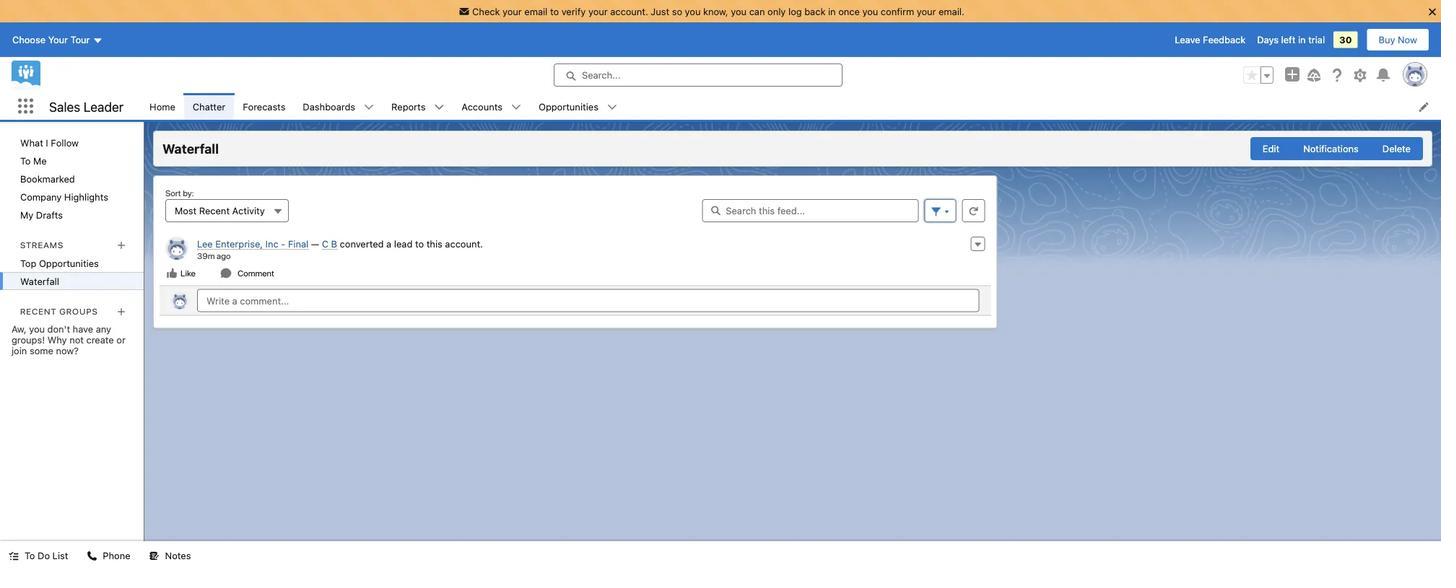 Task type: vqa. For each thing, say whether or not it's contained in the screenshot.
the topmost RECENT
yes



Task type: describe. For each thing, give the bounding box(es) containing it.
or
[[116, 334, 126, 345]]

just
[[651, 6, 669, 17]]

-
[[281, 238, 286, 249]]

days left in trial
[[1257, 34, 1325, 45]]

opportunities inside list item
[[539, 101, 599, 112]]

bookmarked link
[[0, 170, 144, 188]]

30
[[1340, 34, 1352, 45]]

know,
[[703, 6, 728, 17]]

highlights
[[64, 191, 108, 202]]

reports link
[[383, 93, 434, 120]]

only
[[768, 6, 786, 17]]

search...
[[582, 70, 621, 81]]

aw,
[[12, 324, 26, 334]]

text default image inside reports list item
[[434, 102, 444, 112]]

text default image inside comment button
[[220, 268, 232, 279]]

notifications button
[[1291, 137, 1371, 160]]

to inside lee enterprise, inc - final — c b converted a lead to this account. 39m ago
[[415, 238, 424, 249]]

0 vertical spatial in
[[828, 6, 836, 17]]

recent groups link
[[20, 306, 98, 316]]

accounts link
[[453, 93, 511, 120]]

you right the once
[[863, 6, 878, 17]]

text default image inside notes "button"
[[149, 551, 159, 561]]

c
[[322, 238, 329, 249]]

aw, you don't have any groups!
[[12, 324, 111, 345]]

top opportunities link
[[0, 254, 144, 272]]

choose your tour button
[[12, 28, 104, 51]]

groups!
[[12, 334, 45, 345]]

accounts list item
[[453, 93, 530, 120]]

choose your tour
[[12, 34, 90, 45]]

choose
[[12, 34, 46, 45]]

leave feedback
[[1175, 34, 1246, 45]]

back
[[805, 6, 826, 17]]

edit button
[[1251, 137, 1292, 160]]

1 horizontal spatial waterfall
[[162, 141, 219, 157]]

recent groups
[[20, 306, 98, 316]]

text default image inside to do list "button"
[[9, 551, 19, 561]]

follow
[[51, 137, 79, 148]]

dashboards list item
[[294, 93, 383, 120]]

by:
[[183, 188, 194, 198]]

buy now button
[[1367, 28, 1430, 51]]

activity
[[232, 205, 265, 216]]

recent inside button
[[199, 205, 230, 216]]

create
[[86, 334, 114, 345]]

comment button
[[219, 267, 275, 280]]

sales leader
[[49, 99, 124, 114]]

can
[[749, 6, 765, 17]]

sort
[[165, 188, 181, 198]]

notes button
[[141, 542, 200, 570]]

accounts
[[462, 101, 503, 112]]

search... button
[[554, 64, 843, 87]]

chatter link
[[184, 93, 234, 120]]

why not create or join some now?
[[12, 334, 126, 356]]

forecasts link
[[234, 93, 294, 120]]

leave feedback link
[[1175, 34, 1246, 45]]

trial
[[1309, 34, 1325, 45]]

Search this feed... search field
[[702, 199, 919, 222]]

text default image inside like button
[[166, 268, 178, 279]]

account. inside lee enterprise, inc - final — c b converted a lead to this account. 39m ago
[[445, 238, 483, 249]]

most
[[175, 205, 197, 216]]

lee enterprise, inc - final — c b converted a lead to this account. 39m ago
[[197, 238, 483, 261]]

sort by:
[[165, 188, 194, 198]]

delete
[[1383, 143, 1411, 154]]

list containing home
[[141, 93, 1441, 120]]

2 your from the left
[[588, 6, 608, 17]]

opportunities list item
[[530, 93, 626, 120]]

1 horizontal spatial to
[[550, 6, 559, 17]]

sales
[[49, 99, 80, 114]]

home
[[150, 101, 175, 112]]

0 vertical spatial group
[[1243, 66, 1274, 84]]

streams link
[[20, 240, 64, 250]]

enterprise,
[[215, 238, 263, 249]]

c b, 39m ago element
[[160, 231, 991, 286]]

my
[[20, 209, 33, 220]]

once
[[838, 6, 860, 17]]

top opportunities waterfall
[[20, 258, 99, 287]]

you left can
[[731, 6, 747, 17]]

you right the so
[[685, 6, 701, 17]]

buy now
[[1379, 34, 1417, 45]]

now
[[1398, 34, 1417, 45]]

some
[[30, 345, 53, 356]]

c b image
[[171, 292, 188, 309]]

0 horizontal spatial recent
[[20, 306, 57, 316]]

leader
[[84, 99, 124, 114]]

3 your from the left
[[917, 6, 936, 17]]

notifications
[[1304, 143, 1359, 154]]

company
[[20, 191, 62, 202]]

opportunities inside top opportunities waterfall
[[39, 258, 99, 269]]

tour
[[70, 34, 90, 45]]

waterfall inside top opportunities waterfall
[[20, 276, 59, 287]]



Task type: locate. For each thing, give the bounding box(es) containing it.
lead
[[394, 238, 413, 249]]

i
[[46, 137, 48, 148]]

chatter
[[193, 101, 225, 112]]

like
[[181, 268, 196, 278]]

b
[[331, 238, 337, 249]]

0 vertical spatial waterfall
[[162, 141, 219, 157]]

text default image down search...
[[607, 102, 617, 112]]

this
[[427, 238, 442, 249]]

text default image for opportunities
[[607, 102, 617, 112]]

have
[[73, 324, 93, 334]]

group containing edit
[[1251, 137, 1423, 160]]

text default image right reports
[[434, 102, 444, 112]]

you inside aw, you don't have any groups!
[[29, 324, 45, 334]]

to left do
[[25, 551, 35, 561]]

recent up aw,
[[20, 306, 57, 316]]

email
[[524, 6, 548, 17]]

reports
[[391, 101, 426, 112]]

leave
[[1175, 34, 1200, 45]]

opportunities link
[[530, 93, 607, 120]]

0 horizontal spatial opportunities
[[39, 258, 99, 269]]

log
[[789, 6, 802, 17]]

your right verify
[[588, 6, 608, 17]]

comment
[[237, 268, 274, 278]]

text default image down the ago
[[220, 268, 232, 279]]

—
[[311, 238, 319, 249]]

text default image
[[434, 102, 444, 112], [220, 268, 232, 279], [9, 551, 19, 561], [149, 551, 159, 561]]

text default image inside opportunities list item
[[607, 102, 617, 112]]

text default image for dashboards
[[364, 102, 374, 112]]

not
[[69, 334, 84, 345]]

phone button
[[78, 542, 139, 570]]

1 horizontal spatial recent
[[199, 205, 230, 216]]

me
[[33, 155, 47, 166]]

so
[[672, 6, 682, 17]]

text default image left notes
[[149, 551, 159, 561]]

text default image left like
[[166, 268, 178, 279]]

to
[[20, 155, 31, 166], [25, 551, 35, 561]]

verify
[[562, 6, 586, 17]]

recent
[[199, 205, 230, 216], [20, 306, 57, 316]]

to me link
[[0, 152, 144, 170]]

0 vertical spatial to
[[550, 6, 559, 17]]

waterfall
[[162, 141, 219, 157], [20, 276, 59, 287]]

waterfall down "top"
[[20, 276, 59, 287]]

account. left just
[[610, 6, 648, 17]]

0 vertical spatial account.
[[610, 6, 648, 17]]

0 vertical spatial recent
[[199, 205, 230, 216]]

group
[[1243, 66, 1274, 84], [1251, 137, 1423, 160]]

c b link
[[322, 238, 337, 250]]

1 your from the left
[[503, 6, 522, 17]]

most recent activity
[[175, 205, 265, 216]]

inc
[[265, 238, 279, 249]]

text default image inside accounts "list item"
[[511, 102, 521, 112]]

text default image
[[364, 102, 374, 112], [511, 102, 521, 112], [607, 102, 617, 112], [166, 268, 178, 279], [87, 551, 97, 561]]

streams
[[20, 240, 64, 250]]

confirm
[[881, 6, 914, 17]]

what i follow link
[[0, 134, 144, 152]]

account. right the this
[[445, 238, 483, 249]]

your
[[503, 6, 522, 17], [588, 6, 608, 17], [917, 6, 936, 17]]

text default image for accounts
[[511, 102, 521, 112]]

0 horizontal spatial your
[[503, 6, 522, 17]]

text default image left do
[[9, 551, 19, 561]]

now?
[[56, 345, 79, 356]]

39m ago link
[[197, 251, 231, 261]]

your left email.
[[917, 6, 936, 17]]

notes
[[165, 551, 191, 561]]

list
[[141, 93, 1441, 120]]

0 horizontal spatial to
[[415, 238, 424, 249]]

edit
[[1263, 143, 1280, 154]]

check your email to verify your account. just so you know, you can only log back in once you confirm your email.
[[472, 6, 965, 17]]

drafts
[[36, 209, 63, 220]]

2 horizontal spatial your
[[917, 6, 936, 17]]

lee enterprise, inc - final link
[[197, 238, 309, 250]]

c b image
[[165, 237, 188, 260]]

39m
[[197, 251, 215, 261]]

you right aw,
[[29, 324, 45, 334]]

buy
[[1379, 34, 1395, 45]]

1 vertical spatial waterfall
[[20, 276, 59, 287]]

feedback
[[1203, 34, 1246, 45]]

0 horizontal spatial in
[[828, 6, 836, 17]]

in right the back
[[828, 6, 836, 17]]

to
[[550, 6, 559, 17], [415, 238, 424, 249]]

email.
[[939, 6, 965, 17]]

0 horizontal spatial waterfall
[[20, 276, 59, 287]]

reports list item
[[383, 93, 453, 120]]

opportunities up waterfall link
[[39, 258, 99, 269]]

opportunities down search...
[[539, 101, 599, 112]]

you
[[685, 6, 701, 17], [731, 6, 747, 17], [863, 6, 878, 17], [29, 324, 45, 334]]

text default image left reports
[[364, 102, 374, 112]]

in
[[828, 6, 836, 17], [1298, 34, 1306, 45]]

1 horizontal spatial in
[[1298, 34, 1306, 45]]

your
[[48, 34, 68, 45]]

final
[[288, 238, 309, 249]]

like button
[[165, 267, 196, 280]]

1 vertical spatial to
[[415, 238, 424, 249]]

what
[[20, 137, 43, 148]]

what i follow to me bookmarked company highlights my drafts
[[20, 137, 108, 220]]

Write a comment... text field
[[197, 289, 979, 312]]

join
[[12, 345, 27, 356]]

recent right most
[[199, 205, 230, 216]]

1 vertical spatial account.
[[445, 238, 483, 249]]

home link
[[141, 93, 184, 120]]

text default image left phone
[[87, 551, 97, 561]]

groups
[[59, 306, 98, 316]]

a
[[386, 238, 392, 249]]

0 vertical spatial opportunities
[[539, 101, 599, 112]]

list
[[52, 551, 68, 561]]

to inside "button"
[[25, 551, 35, 561]]

waterfall link
[[0, 272, 144, 290]]

to inside what i follow to me bookmarked company highlights my drafts
[[20, 155, 31, 166]]

to left the this
[[415, 238, 424, 249]]

any
[[96, 324, 111, 334]]

text default image inside dashboards list item
[[364, 102, 374, 112]]

1 horizontal spatial account.
[[610, 6, 648, 17]]

in right left
[[1298, 34, 1306, 45]]

bookmarked
[[20, 173, 75, 184]]

1 vertical spatial in
[[1298, 34, 1306, 45]]

1 vertical spatial opportunities
[[39, 258, 99, 269]]

forecasts
[[243, 101, 286, 112]]

1 horizontal spatial your
[[588, 6, 608, 17]]

company highlights link
[[0, 188, 144, 206]]

opportunities
[[539, 101, 599, 112], [39, 258, 99, 269]]

your left email
[[503, 6, 522, 17]]

to right email
[[550, 6, 559, 17]]

Sort by: button
[[165, 199, 289, 222]]

0 vertical spatial to
[[20, 155, 31, 166]]

don't
[[47, 324, 70, 334]]

1 vertical spatial recent
[[20, 306, 57, 316]]

my drafts link
[[0, 206, 144, 224]]

ago
[[217, 251, 231, 261]]

0 horizontal spatial account.
[[445, 238, 483, 249]]

do
[[38, 551, 50, 561]]

1 vertical spatial group
[[1251, 137, 1423, 160]]

phone
[[103, 551, 130, 561]]

waterfall up by: in the left top of the page
[[162, 141, 219, 157]]

1 vertical spatial to
[[25, 551, 35, 561]]

days
[[1257, 34, 1279, 45]]

1 horizontal spatial opportunities
[[539, 101, 599, 112]]

check
[[472, 6, 500, 17]]

text default image inside phone button
[[87, 551, 97, 561]]

text default image right accounts
[[511, 102, 521, 112]]

to left me
[[20, 155, 31, 166]]



